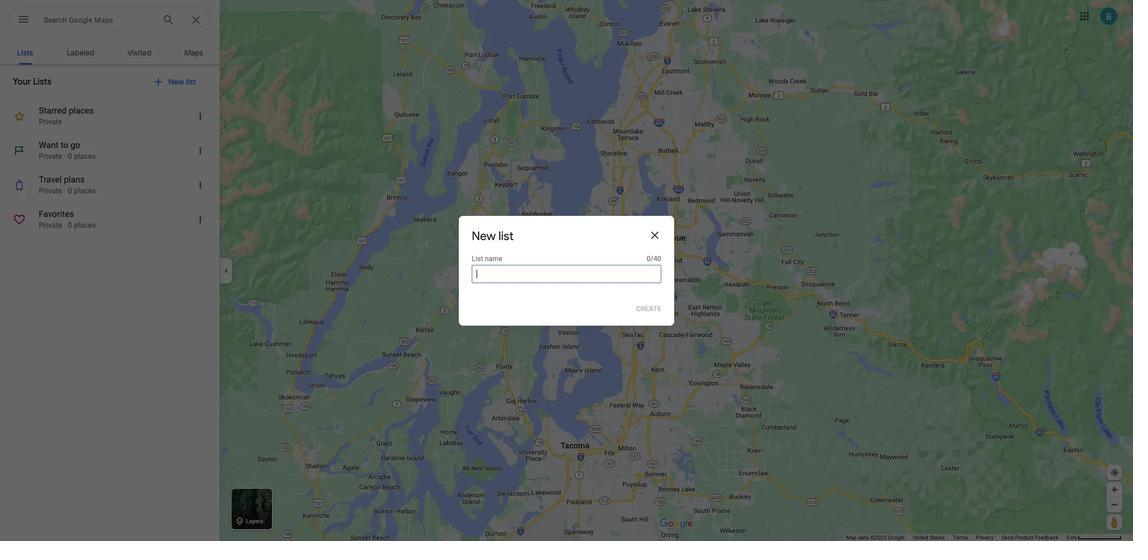 Task type: vqa. For each thing, say whether or not it's contained in the screenshot.
min
no



Task type: describe. For each thing, give the bounding box(es) containing it.
 button
[[9, 6, 39, 34]]

lists
[[33, 76, 52, 87]]

send product feedback
[[1002, 535, 1058, 541]]

united states
[[913, 535, 945, 541]]

travel plans private · 0 places
[[39, 175, 96, 195]]

footer inside google maps element
[[846, 534, 1067, 541]]

favorites private · 0 places
[[39, 209, 96, 229]]

places inside starred places private
[[69, 106, 94, 116]]

0/40
[[647, 254, 661, 263]]

· inside the want to go private · 0 places
[[64, 152, 66, 161]]

show your location image
[[1110, 468, 1120, 478]]

list inside dialog
[[499, 229, 514, 244]]

send
[[1002, 535, 1014, 541]]

0 inside favorites private · 0 places
[[68, 221, 72, 229]]

mi
[[1071, 535, 1077, 541]]

places inside travel plans private · 0 places
[[74, 186, 96, 195]]

terms
[[953, 535, 968, 541]]

 search field
[[9, 6, 211, 34]]

starred
[[39, 106, 67, 116]]

more options image for starred places
[[196, 111, 205, 121]]

want
[[39, 140, 59, 150]]

travel
[[39, 175, 62, 185]]

create
[[636, 305, 661, 313]]

more options image for favorites
[[196, 215, 205, 225]]

new list dialog
[[459, 216, 674, 326]]

to
[[61, 140, 68, 150]]

0 inside the want to go private · 0 places
[[68, 152, 72, 161]]

layers
[[246, 518, 263, 525]]

new list inside dialog
[[472, 229, 514, 244]]

map
[[846, 535, 857, 541]]


[[17, 12, 30, 27]]

· inside favorites private · 0 places
[[64, 221, 66, 229]]

places inside the want to go private · 0 places
[[74, 152, 96, 161]]

terms button
[[953, 534, 968, 541]]

create button
[[636, 305, 661, 313]]

0 inside travel plans private · 0 places
[[68, 186, 72, 195]]

go
[[70, 140, 80, 150]]

your places main content
[[0, 39, 220, 541]]

product
[[1015, 535, 1034, 541]]

list
[[472, 254, 483, 263]]

states
[[930, 535, 945, 541]]

5
[[1067, 535, 1070, 541]]

new list inside button
[[168, 77, 196, 87]]

favorites
[[39, 209, 74, 219]]

private inside the want to go private · 0 places
[[39, 152, 62, 161]]

collapse side panel image
[[220, 265, 232, 277]]

List name field
[[472, 265, 661, 283]]

new inside dialog
[[472, 229, 496, 244]]

new list button
[[147, 69, 207, 95]]



Task type: locate. For each thing, give the bounding box(es) containing it.
2 private from the top
[[39, 152, 62, 161]]

1 horizontal spatial new
[[472, 229, 496, 244]]

5 mi
[[1067, 535, 1077, 541]]

1 vertical spatial new
[[472, 229, 496, 244]]

list inside button
[[186, 77, 196, 87]]

private down starred
[[39, 117, 62, 126]]

1 horizontal spatial new list
[[472, 229, 514, 244]]

zoom out image
[[1111, 501, 1119, 509]]

3 · from the top
[[64, 221, 66, 229]]

private inside favorites private · 0 places
[[39, 221, 62, 229]]

zoom in image
[[1111, 486, 1119, 494]]

your lists
[[13, 76, 52, 87]]

0 horizontal spatial list
[[186, 77, 196, 87]]

more options image
[[196, 111, 205, 121], [196, 180, 205, 190], [196, 215, 205, 225]]

want to go private · 0 places
[[39, 140, 96, 161]]

list name
[[472, 254, 502, 263]]

· down the to
[[64, 152, 66, 161]]

0 vertical spatial more options image
[[196, 111, 205, 121]]

0 down the to
[[68, 152, 72, 161]]

places inside favorites private · 0 places
[[74, 221, 96, 229]]

0 vertical spatial ·
[[64, 152, 66, 161]]

1 vertical spatial new list
[[472, 229, 514, 244]]

3 more options image from the top
[[196, 215, 205, 225]]

new
[[168, 77, 184, 87], [472, 229, 496, 244]]

footer containing map data ©2023 google
[[846, 534, 1067, 541]]

map data ©2023 google
[[846, 535, 905, 541]]

more options image for travel plans
[[196, 180, 205, 190]]

more options image
[[196, 146, 205, 156]]

plans
[[64, 175, 85, 185]]

private down favorites
[[39, 221, 62, 229]]

1 vertical spatial 0
[[68, 186, 72, 195]]

data
[[858, 535, 869, 541]]

2 vertical spatial more options image
[[196, 215, 205, 225]]

0 vertical spatial new list
[[168, 77, 196, 87]]

1 · from the top
[[64, 152, 66, 161]]

united states button
[[913, 534, 945, 541]]

privacy button
[[976, 534, 994, 541]]

2 more options image from the top
[[196, 180, 205, 190]]

2 · from the top
[[64, 186, 66, 195]]

2 vertical spatial ·
[[64, 221, 66, 229]]

4 private from the top
[[39, 221, 62, 229]]

· down plans
[[64, 186, 66, 195]]

1 more options image from the top
[[196, 111, 205, 121]]

starred places private
[[39, 106, 94, 126]]

0
[[68, 152, 72, 161], [68, 186, 72, 195], [68, 221, 72, 229]]

name
[[485, 254, 502, 263]]

1 vertical spatial list
[[499, 229, 514, 244]]

· down favorites
[[64, 221, 66, 229]]

private
[[39, 117, 62, 126], [39, 152, 62, 161], [39, 186, 62, 195], [39, 221, 62, 229]]

private down want
[[39, 152, 62, 161]]

2 vertical spatial 0
[[68, 221, 72, 229]]

footer
[[846, 534, 1067, 541]]

list
[[186, 77, 196, 87], [499, 229, 514, 244]]

0 horizontal spatial new
[[168, 77, 184, 87]]

new inside button
[[168, 77, 184, 87]]

1 horizontal spatial list
[[499, 229, 514, 244]]

places down the go
[[74, 152, 96, 161]]

5 mi button
[[1067, 535, 1122, 541]]

private down travel
[[39, 186, 62, 195]]

places right starred
[[69, 106, 94, 116]]

·
[[64, 152, 66, 161], [64, 186, 66, 195], [64, 221, 66, 229]]

united
[[913, 535, 928, 541]]

google
[[888, 535, 905, 541]]

0 horizontal spatial new list
[[168, 77, 196, 87]]

3 0 from the top
[[68, 221, 72, 229]]

0 vertical spatial new
[[168, 77, 184, 87]]

show street view coverage image
[[1107, 514, 1122, 531]]

google maps element
[[0, 0, 1133, 541]]

1 private from the top
[[39, 117, 62, 126]]

0 vertical spatial list
[[186, 77, 196, 87]]

private inside starred places private
[[39, 117, 62, 126]]

1 vertical spatial ·
[[64, 186, 66, 195]]

private inside travel plans private · 0 places
[[39, 186, 62, 195]]

0 down plans
[[68, 186, 72, 195]]

©2023
[[870, 535, 887, 541]]

privacy
[[976, 535, 994, 541]]

0 vertical spatial 0
[[68, 152, 72, 161]]

places down favorites
[[74, 221, 96, 229]]

· inside travel plans private · 0 places
[[64, 186, 66, 195]]

send product feedback button
[[1002, 534, 1058, 541]]

1 vertical spatial more options image
[[196, 180, 205, 190]]

2 0 from the top
[[68, 186, 72, 195]]

feedback
[[1035, 535, 1058, 541]]

1 0 from the top
[[68, 152, 72, 161]]

places down plans
[[74, 186, 96, 195]]

new list
[[168, 77, 196, 87], [472, 229, 514, 244]]

3 private from the top
[[39, 186, 62, 195]]

your
[[13, 76, 31, 87]]

places
[[69, 106, 94, 116], [74, 152, 96, 161], [74, 186, 96, 195], [74, 221, 96, 229]]

0 down favorites
[[68, 221, 72, 229]]



